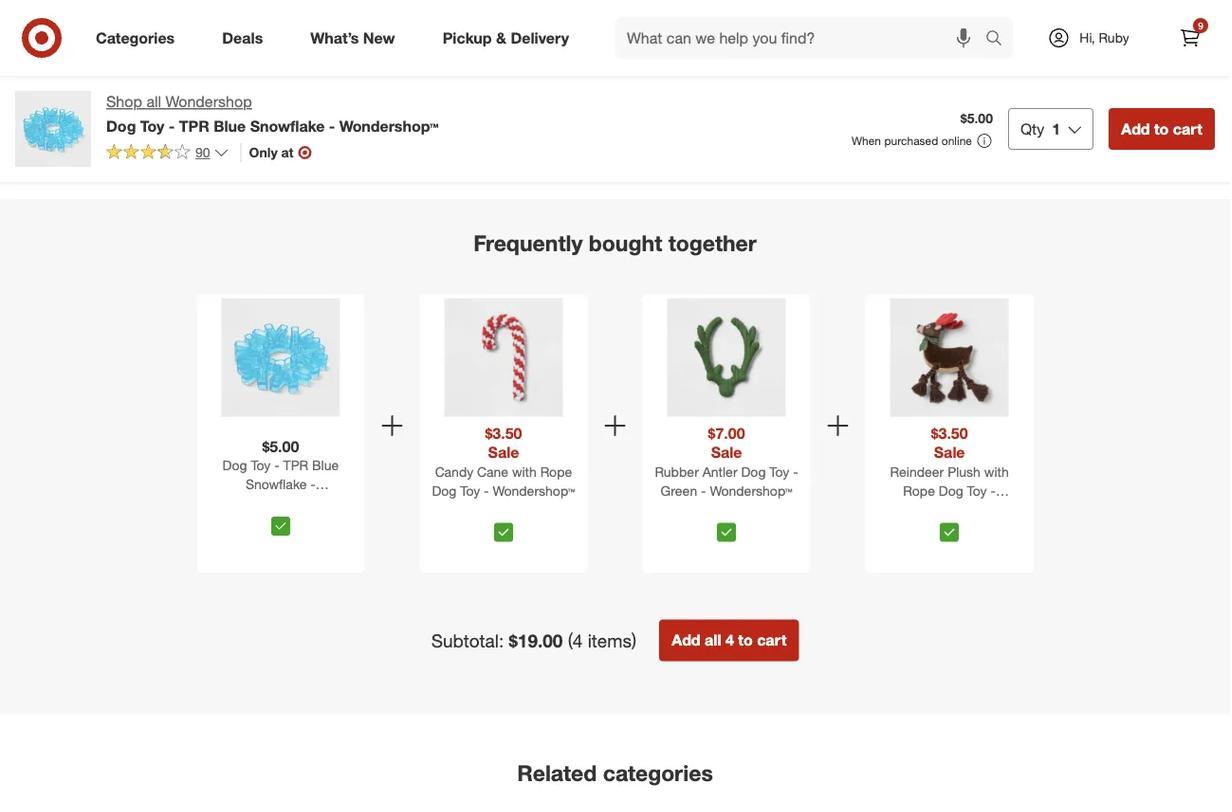 Task type: vqa. For each thing, say whether or not it's contained in the screenshot.
1st CARD from the right
no



Task type: locate. For each thing, give the bounding box(es) containing it.
1 horizontal spatial rubber antler dog toy - green - wondershop™ link
[[646, 463, 807, 516]]

What can we help you find? suggestions appear below search field
[[616, 17, 990, 59]]

rope right bone
[[709, 0, 741, 7]]

add inside button
[[672, 632, 701, 650]]

wondershop™ inside $3.50 sale reindeer plush with rope dog toy - wondershop™
[[908, 502, 991, 518]]

wondershop™ inside penguin with scarf dog toy - wondershop™
[[833, 7, 916, 24]]

plush inside the 'gingerbread playhouse plush penguin dog toy - m - wondershop™ add to cart'
[[994, 21, 1027, 38]]

1 horizontal spatial plush
[[948, 464, 981, 480]]

2 horizontal spatial rope
[[903, 483, 935, 499]]

dog toy - tpr blue snowflake - wondershop™ image
[[221, 299, 340, 417]]

sale inside the $7.00 sale rubber antler dog toy - green - wondershop™
[[711, 444, 742, 462]]

0 horizontal spatial $3.50
[[485, 425, 522, 443]]

bone
[[646, 0, 677, 7]]

rubber
[[27, 5, 71, 21], [655, 464, 699, 480]]

penguin left "hi,"
[[1031, 21, 1079, 38]]

add to cart
[[35, 60, 96, 74], [616, 60, 677, 74], [809, 60, 870, 74], [1121, 120, 1203, 138]]

snowflake inside shop all wondershop dog toy - tpr blue snowflake - wondershop™
[[250, 117, 325, 135]]

wondershop™ inside tennis ball dog toy - 2pk - wondershop™
[[229, 21, 312, 38]]

with inside penguin with scarf dog toy - wondershop™
[[853, 0, 877, 7]]

toy inside penguin with scarf dog toy - wondershop™
[[801, 7, 820, 24]]

1 horizontal spatial rubber
[[655, 464, 699, 480]]

add down joyful
[[616, 60, 637, 74]]

all right shop
[[146, 92, 161, 111]]

add to cart button for -
[[801, 52, 879, 82]]

toy inside shop all wondershop dog toy - tpr blue snowflake - wondershop™
[[140, 117, 164, 135]]

$3.50 up the cane
[[485, 425, 522, 443]]

toy inside $3.50 sale reindeer plush with rope dog toy - wondershop™
[[967, 483, 987, 499]]

1 vertical spatial tpr
[[283, 457, 308, 474]]

toy inside snow shoe lodge plush squirrel dog toy - wondershop™
[[492, 21, 511, 38]]

when purchased online
[[852, 134, 972, 148]]

tpr inside $5.00 dog toy - tpr blue snowflake - wondershop™
[[283, 457, 308, 474]]

antler up categories
[[74, 5, 109, 21]]

9 link
[[1170, 17, 1211, 59]]

$5.00 inside $5.00 dog toy - tpr blue snowflake - wondershop™
[[262, 438, 299, 456]]

cart
[[74, 60, 96, 74], [654, 60, 677, 74], [848, 60, 870, 74], [1041, 60, 1064, 74], [1173, 120, 1203, 138], [757, 632, 787, 650]]

shoe
[[451, 5, 482, 21]]

1 vertical spatial all
[[705, 632, 721, 650]]

with right reindeer
[[984, 464, 1009, 480]]

1 vertical spatial snowflake
[[246, 476, 307, 493]]

sale up the cane
[[488, 444, 519, 462]]

wondershop™
[[668, 7, 750, 24], [833, 7, 916, 24], [76, 21, 158, 38], [229, 21, 312, 38], [414, 38, 496, 54], [1018, 38, 1101, 54], [339, 117, 439, 135], [493, 483, 575, 499], [710, 483, 793, 499], [239, 495, 322, 512], [908, 502, 991, 518]]

0 horizontal spatial blue
[[214, 117, 246, 135]]

0 horizontal spatial all
[[146, 92, 161, 111]]

add right '1'
[[1121, 120, 1150, 138]]

add to cart for green
[[35, 60, 96, 74]]

snow shoe lodge plush squirrel dog toy - wondershop™ link
[[414, 0, 569, 54]]

wondershop™ inside the 'gingerbread playhouse plush penguin dog toy - m - wondershop™ add to cart'
[[1018, 38, 1101, 54]]

deals link
[[206, 17, 287, 59]]

rope down reindeer
[[903, 483, 935, 499]]

with
[[681, 0, 705, 7], [853, 0, 877, 7], [512, 464, 537, 480], [984, 464, 1009, 480]]

2 horizontal spatial plush
[[994, 21, 1027, 38]]

1 vertical spatial blue
[[312, 457, 339, 474]]

cart right 4
[[757, 632, 787, 650]]

1 $3.50 from the left
[[485, 425, 522, 443]]

subtotal:
[[431, 630, 504, 652]]

$3.50 sale candy cane with rope dog toy - wondershop™
[[432, 425, 575, 499]]

dog inside shop all wondershop dog toy - tpr blue snowflake - wondershop™
[[106, 117, 136, 135]]

1 vertical spatial antler
[[703, 464, 738, 480]]

rubber antler dog toy - green - wondershop™ link
[[27, 0, 182, 38], [646, 463, 807, 516]]

sale down "$7.00"
[[711, 444, 742, 462]]

2 sale from the left
[[711, 444, 742, 462]]

only
[[249, 144, 278, 161]]

dog inside joyful bone with rope dog toy - wondershop™
[[607, 7, 632, 24]]

dog inside penguin with scarf dog toy - wondershop™
[[916, 0, 941, 7]]

gingerbread playhouse plush penguin dog toy - m - wondershop™ link
[[994, 0, 1150, 54]]

pickup & delivery
[[443, 29, 569, 47]]

1 vertical spatial penguin
[[1031, 21, 1079, 38]]

0 horizontal spatial rubber
[[27, 5, 71, 21]]

1 horizontal spatial $5.00
[[961, 110, 993, 127]]

toy inside $5.00 dog toy - tpr blue snowflake - wondershop™
[[251, 457, 271, 474]]

1 horizontal spatial sale
[[711, 444, 742, 462]]

$3.50 inside "$3.50 sale candy cane with rope dog toy - wondershop™"
[[485, 425, 522, 443]]

dog inside the $7.00 sale rubber antler dog toy - green - wondershop™
[[741, 464, 766, 480]]

with inside "$3.50 sale candy cane with rope dog toy - wondershop™"
[[512, 464, 537, 480]]

1 sale from the left
[[488, 444, 519, 462]]

0 vertical spatial tpr
[[179, 117, 209, 135]]

0 vertical spatial blue
[[214, 117, 246, 135]]

new
[[363, 29, 395, 47]]

image of dog toy - tpr blue snowflake - wondershop™ image
[[15, 91, 91, 167]]

blue inside $5.00 dog toy - tpr blue snowflake - wondershop™
[[312, 457, 339, 474]]

$5.00
[[961, 110, 993, 127], [262, 438, 299, 456]]

only at
[[249, 144, 294, 161]]

dog inside "$3.50 sale candy cane with rope dog toy - wondershop™"
[[432, 483, 457, 499]]

$3.50
[[485, 425, 522, 443], [931, 425, 968, 443]]

rope for $3.50 sale reindeer plush with rope dog toy - wondershop™
[[903, 483, 935, 499]]

1 vertical spatial $5.00
[[262, 438, 299, 456]]

0 vertical spatial rubber
[[27, 5, 71, 21]]

0 horizontal spatial penguin
[[801, 0, 849, 7]]

sale
[[488, 444, 519, 462], [711, 444, 742, 462], [934, 444, 965, 462]]

cart down gingerbread playhouse plush penguin dog toy - m - wondershop™ link
[[1041, 60, 1064, 74]]

0 vertical spatial $5.00
[[961, 110, 993, 127]]

3 sale from the left
[[934, 444, 965, 462]]

hi,
[[1080, 29, 1095, 46]]

qty 1
[[1021, 120, 1061, 138]]

all inside shop all wondershop dog toy - tpr blue snowflake - wondershop™
[[146, 92, 161, 111]]

-
[[165, 5, 170, 21], [339, 5, 344, 21], [659, 7, 664, 24], [824, 7, 829, 24], [67, 21, 72, 38], [220, 21, 225, 38], [515, 21, 520, 38], [1135, 21, 1140, 38], [1009, 38, 1014, 54], [169, 117, 175, 135], [329, 117, 335, 135], [274, 457, 280, 474], [793, 464, 798, 480], [310, 476, 316, 493], [484, 483, 489, 499], [701, 483, 706, 499], [991, 483, 996, 499]]

1 horizontal spatial penguin
[[1031, 21, 1079, 38]]

penguin with scarf dog toy - wondershop™ link
[[801, 0, 956, 24]]

joyful
[[607, 0, 642, 7]]

sale for $3.50 sale reindeer plush with rope dog toy - wondershop™
[[934, 444, 965, 462]]

reindeer plush with rope dog toy - wondershop™ link
[[869, 463, 1030, 518]]

cart inside the 'gingerbread playhouse plush penguin dog toy - m - wondershop™ add to cart'
[[1041, 60, 1064, 74]]

with right bone
[[681, 0, 705, 7]]

0 horizontal spatial plush
[[527, 5, 560, 21]]

items)
[[588, 630, 637, 652]]

plush inside snow shoe lodge plush squirrel dog toy - wondershop™
[[527, 5, 560, 21]]

rope inside $3.50 sale reindeer plush with rope dog toy - wondershop™
[[903, 483, 935, 499]]

0 horizontal spatial tpr
[[179, 117, 209, 135]]

plush
[[527, 5, 560, 21], [994, 21, 1027, 38], [948, 464, 981, 480]]

None checkbox
[[717, 524, 736, 543]]

add
[[35, 60, 57, 74], [616, 60, 637, 74], [809, 60, 831, 74], [1003, 60, 1024, 74], [1121, 120, 1150, 138], [672, 632, 701, 650]]

1
[[1052, 120, 1061, 138]]

rope for $3.50 sale candy cane with rope dog toy - wondershop™
[[540, 464, 572, 480]]

add to cart button for green
[[27, 52, 105, 82]]

add to cart for toy
[[616, 60, 677, 74]]

1 horizontal spatial all
[[705, 632, 721, 650]]

dog inside snow shoe lodge plush squirrel dog toy - wondershop™
[[463, 21, 488, 38]]

plush for $3.50
[[948, 464, 981, 480]]

1 horizontal spatial tpr
[[283, 457, 308, 474]]

0 horizontal spatial antler
[[74, 5, 109, 21]]

all inside add all 4 to cart button
[[705, 632, 721, 650]]

what's
[[310, 29, 359, 47]]

0 vertical spatial snowflake
[[250, 117, 325, 135]]

scarf
[[881, 0, 913, 7]]

to
[[60, 60, 71, 74], [640, 60, 651, 74], [834, 60, 845, 74], [1027, 60, 1038, 74], [1154, 120, 1169, 138], [738, 632, 753, 650]]

rope inside joyful bone with rope dog toy - wondershop™
[[709, 0, 741, 7]]

add inside the 'gingerbread playhouse plush penguin dog toy - m - wondershop™ add to cart'
[[1003, 60, 1024, 74]]

antler inside the $7.00 sale rubber antler dog toy - green - wondershop™
[[703, 464, 738, 480]]

wondershop™ inside the $7.00 sale rubber antler dog toy - green - wondershop™
[[710, 483, 793, 499]]

2 horizontal spatial sale
[[934, 444, 965, 462]]

rope
[[709, 0, 741, 7], [540, 464, 572, 480], [903, 483, 935, 499]]

$5.00 up online at the right
[[961, 110, 993, 127]]

add to cart button
[[27, 52, 105, 82], [607, 52, 685, 82], [801, 52, 879, 82], [994, 52, 1072, 82], [1109, 108, 1215, 150]]

rubber inside the $7.00 sale rubber antler dog toy - green - wondershop™
[[655, 464, 699, 480]]

delivery
[[511, 29, 569, 47]]

green inside the $7.00 sale rubber antler dog toy - green - wondershop™
[[661, 483, 697, 499]]

0 vertical spatial rope
[[709, 0, 741, 7]]

0 vertical spatial penguin
[[801, 0, 849, 7]]

$5.00 up 'dog toy - tpr blue snowflake - wondershop™' link
[[262, 438, 299, 456]]

sale up reindeer plush with rope dog toy - wondershop™ link
[[934, 444, 965, 462]]

0 horizontal spatial rubber antler dog toy - green - wondershop™ link
[[27, 0, 182, 38]]

2 $3.50 from the left
[[931, 425, 968, 443]]

toy inside the $7.00 sale rubber antler dog toy - green - wondershop™
[[770, 464, 789, 480]]

antler down "$7.00"
[[703, 464, 738, 480]]

penguin
[[801, 0, 849, 7], [1031, 21, 1079, 38]]

with left scarf
[[853, 0, 877, 7]]

with right the cane
[[512, 464, 537, 480]]

rubber antler dog toy - green - wondershop™ link up shop
[[27, 0, 182, 38]]

$3.50 up reindeer
[[931, 425, 968, 443]]

0 horizontal spatial sale
[[488, 444, 519, 462]]

sale inside "$3.50 sale candy cane with rope dog toy - wondershop™"
[[488, 444, 519, 462]]

- inside joyful bone with rope dog toy - wondershop™
[[659, 7, 664, 24]]

0 vertical spatial all
[[146, 92, 161, 111]]

1 horizontal spatial blue
[[312, 457, 339, 474]]

related
[[517, 761, 597, 787]]

reindeer plush with rope dog toy - wondershop™ image
[[890, 299, 1009, 417]]

blue
[[214, 117, 246, 135], [312, 457, 339, 474]]

shop
[[106, 92, 142, 111]]

0 horizontal spatial $5.00
[[262, 438, 299, 456]]

2 vertical spatial rope
[[903, 483, 935, 499]]

1 horizontal spatial $3.50
[[931, 425, 968, 443]]

$3.50 for $3.50 sale candy cane with rope dog toy - wondershop™
[[485, 425, 522, 443]]

0 horizontal spatial green
[[27, 21, 63, 38]]

add all 4 to cart button
[[659, 620, 799, 662]]

1 horizontal spatial antler
[[703, 464, 738, 480]]

- inside "$3.50 sale candy cane with rope dog toy - wondershop™"
[[484, 483, 489, 499]]

joyful bone with rope dog toy - wondershop™ link
[[607, 0, 763, 24]]

toy
[[141, 5, 161, 21], [315, 5, 335, 21], [635, 7, 655, 24], [801, 7, 820, 24], [492, 21, 511, 38], [1111, 21, 1131, 38], [140, 117, 164, 135], [251, 457, 271, 474], [770, 464, 789, 480], [460, 483, 480, 499], [967, 483, 987, 499]]

rope right the cane
[[540, 464, 572, 480]]

sale inside $3.50 sale reindeer plush with rope dog toy - wondershop™
[[934, 444, 965, 462]]

search button
[[977, 17, 1023, 63]]

1 horizontal spatial rope
[[709, 0, 741, 7]]

1 horizontal spatial green
[[661, 483, 697, 499]]

toy inside tennis ball dog toy - 2pk - wondershop™
[[315, 5, 335, 21]]

1 vertical spatial rope
[[540, 464, 572, 480]]

all
[[146, 92, 161, 111], [705, 632, 721, 650]]

toy inside "$3.50 sale candy cane with rope dog toy - wondershop™"
[[460, 483, 480, 499]]

0 vertical spatial green
[[27, 21, 63, 38]]

dog
[[916, 0, 941, 7], [113, 5, 137, 21], [287, 5, 312, 21], [607, 7, 632, 24], [463, 21, 488, 38], [1083, 21, 1107, 38], [106, 117, 136, 135], [223, 457, 247, 474], [741, 464, 766, 480], [432, 483, 457, 499], [939, 483, 963, 499]]

antler
[[74, 5, 109, 21], [703, 464, 738, 480]]

0 horizontal spatial rope
[[540, 464, 572, 480]]

rubber antler dog toy - green - wondershop™ image
[[667, 299, 786, 417]]

toy inside the 'gingerbread playhouse plush penguin dog toy - m - wondershop™ add to cart'
[[1111, 21, 1131, 38]]

tpr
[[179, 117, 209, 135], [283, 457, 308, 474]]

blue inside shop all wondershop dog toy - tpr blue snowflake - wondershop™
[[214, 117, 246, 135]]

all left 4
[[705, 632, 721, 650]]

to inside button
[[738, 632, 753, 650]]

plush inside $3.50 sale reindeer plush with rope dog toy - wondershop™
[[948, 464, 981, 480]]

dog inside rubber antler dog toy - green - wondershop™
[[113, 5, 137, 21]]

rope inside "$3.50 sale candy cane with rope dog toy - wondershop™"
[[540, 464, 572, 480]]

9
[[1198, 19, 1203, 31]]

2pk
[[348, 5, 370, 21]]

sale for $3.50 sale candy cane with rope dog toy - wondershop™
[[488, 444, 519, 462]]

what's new link
[[294, 17, 419, 59]]

cart down penguin with scarf dog toy - wondershop™
[[848, 60, 870, 74]]

1 vertical spatial green
[[661, 483, 697, 499]]

tennis ball dog toy - 2pk - wondershop™
[[220, 5, 370, 38]]

$3.50 inside $3.50 sale reindeer plush with rope dog toy - wondershop™
[[931, 425, 968, 443]]

0 vertical spatial antler
[[74, 5, 109, 21]]

when
[[852, 134, 881, 148]]

$3.50 for $3.50 sale reindeer plush with rope dog toy - wondershop™
[[931, 425, 968, 443]]

add left 4
[[672, 632, 701, 650]]

green
[[27, 21, 63, 38], [661, 483, 697, 499]]

snowflake
[[250, 117, 325, 135], [246, 476, 307, 493]]

ruby
[[1099, 29, 1129, 46]]

add down m
[[1003, 60, 1024, 74]]

penguin up what can we help you find? suggestions appear below search box
[[801, 0, 849, 7]]

None checkbox
[[271, 517, 290, 536], [494, 524, 513, 543], [940, 524, 959, 543], [271, 517, 290, 536], [494, 524, 513, 543], [940, 524, 959, 543]]

1 vertical spatial rubber
[[655, 464, 699, 480]]

rubber antler dog toy - green - wondershop™ link down "$7.00"
[[646, 463, 807, 516]]



Task type: describe. For each thing, give the bounding box(es) containing it.
sale for $7.00 sale rubber antler dog toy - green - wondershop™
[[711, 444, 742, 462]]

tennis ball dog toy - 2pk - wondershop™ link
[[220, 0, 376, 38]]

all for shop
[[146, 92, 161, 111]]

playhouse
[[1072, 5, 1134, 21]]

90 link
[[106, 143, 229, 165]]

rubber antler dog toy - green - wondershop™
[[27, 5, 170, 38]]

toy inside rubber antler dog toy - green - wondershop™
[[141, 5, 161, 21]]

dog inside $3.50 sale reindeer plush with rope dog toy - wondershop™
[[939, 483, 963, 499]]

cart down rubber antler dog toy - green - wondershop™
[[74, 60, 96, 74]]

dog inside tennis ball dog toy - 2pk - wondershop™
[[287, 5, 312, 21]]

frequently
[[474, 230, 583, 256]]

cane
[[477, 464, 508, 480]]

all for add
[[705, 632, 721, 650]]

dog toy - tpr blue snowflake - wondershop™ link
[[200, 457, 361, 512]]

with inside $3.50 sale reindeer plush with rope dog toy - wondershop™
[[984, 464, 1009, 480]]

bought
[[589, 230, 662, 256]]

cart inside button
[[757, 632, 787, 650]]

reindeer
[[890, 464, 944, 480]]

gingerbread
[[994, 5, 1069, 21]]

$5.00 dog toy - tpr blue snowflake - wondershop™
[[223, 438, 339, 512]]

penguin with scarf dog toy - wondershop™
[[801, 0, 941, 24]]

dog inside the 'gingerbread playhouse plush penguin dog toy - m - wondershop™ add to cart'
[[1083, 21, 1107, 38]]

frequently bought together
[[474, 230, 757, 256]]

$7.00
[[708, 425, 745, 443]]

with inside joyful bone with rope dog toy - wondershop™
[[681, 0, 705, 7]]

penguin inside penguin with scarf dog toy - wondershop™
[[801, 0, 849, 7]]

90
[[195, 144, 210, 161]]

purchased
[[884, 134, 939, 148]]

- inside $3.50 sale reindeer plush with rope dog toy - wondershop™
[[991, 483, 996, 499]]

plush for snow
[[527, 5, 560, 21]]

snowflake inside $5.00 dog toy - tpr blue snowflake - wondershop™
[[246, 476, 307, 493]]

wondershop™ inside joyful bone with rope dog toy - wondershop™
[[668, 7, 750, 24]]

wondershop™ inside rubber antler dog toy - green - wondershop™
[[76, 21, 158, 38]]

deals
[[222, 29, 263, 47]]

snow shoe lodge plush squirrel dog toy - wondershop™
[[414, 5, 560, 54]]

(4
[[568, 630, 583, 652]]

shop all wondershop dog toy - tpr blue snowflake - wondershop™
[[106, 92, 439, 135]]

what's new
[[310, 29, 395, 47]]

candy cane with rope dog toy - wondershop™ link
[[423, 463, 584, 516]]

penguin inside the 'gingerbread playhouse plush penguin dog toy - m - wondershop™ add to cart'
[[1031, 21, 1079, 38]]

antler inside rubber antler dog toy - green - wondershop™
[[74, 5, 109, 21]]

wondershop
[[166, 92, 252, 111]]

1 vertical spatial rubber antler dog toy - green - wondershop™ link
[[646, 463, 807, 516]]

online
[[942, 134, 972, 148]]

- inside snow shoe lodge plush squirrel dog toy - wondershop™
[[515, 21, 520, 38]]

add down what can we help you find? suggestions appear below search box
[[809, 60, 831, 74]]

wondershop™ inside snow shoe lodge plush squirrel dog toy - wondershop™
[[414, 38, 496, 54]]

categories
[[603, 761, 713, 787]]

pickup
[[443, 29, 492, 47]]

toy inside joyful bone with rope dog toy - wondershop™
[[635, 7, 655, 24]]

tennis
[[220, 5, 258, 21]]

snow
[[414, 5, 447, 21]]

cart down joyful bone with rope dog toy - wondershop™
[[654, 60, 677, 74]]

wondershop™ inside "$3.50 sale candy cane with rope dog toy - wondershop™"
[[493, 483, 575, 499]]

$3.50 sale reindeer plush with rope dog toy - wondershop™
[[890, 425, 1009, 518]]

gingerbread playhouse plush penguin dog toy - m - wondershop™ add to cart
[[994, 5, 1140, 74]]

subtotal: $19.00 (4 items)
[[431, 630, 637, 652]]

4
[[726, 632, 734, 650]]

pickup & delivery link
[[427, 17, 593, 59]]

rubber inside rubber antler dog toy - green - wondershop™
[[27, 5, 71, 21]]

add to cart button for toy
[[607, 52, 685, 82]]

hi, ruby
[[1080, 29, 1129, 46]]

0 vertical spatial rubber antler dog toy - green - wondershop™ link
[[27, 0, 182, 38]]

$19.00
[[509, 630, 563, 652]]

squirrel
[[414, 21, 460, 38]]

search
[[977, 30, 1023, 49]]

wondershop™ inside $5.00 dog toy - tpr blue snowflake - wondershop™
[[239, 495, 322, 512]]

&
[[496, 29, 506, 47]]

together
[[668, 230, 757, 256]]

related categories
[[517, 761, 713, 787]]

to inside the 'gingerbread playhouse plush penguin dog toy - m - wondershop™ add to cart'
[[1027, 60, 1038, 74]]

ball
[[261, 5, 284, 21]]

$7.00 sale rubber antler dog toy - green - wondershop™
[[655, 425, 798, 499]]

green inside rubber antler dog toy - green - wondershop™
[[27, 21, 63, 38]]

tpr inside shop all wondershop dog toy - tpr blue snowflake - wondershop™
[[179, 117, 209, 135]]

add up image of dog toy - tpr blue snowflake - wondershop™
[[35, 60, 57, 74]]

cart down the 9 link
[[1173, 120, 1203, 138]]

wondershop™ inside shop all wondershop dog toy - tpr blue snowflake - wondershop™
[[339, 117, 439, 135]]

dog inside $5.00 dog toy - tpr blue snowflake - wondershop™
[[223, 457, 247, 474]]

add to cart for -
[[809, 60, 870, 74]]

- inside penguin with scarf dog toy - wondershop™
[[824, 7, 829, 24]]

m
[[994, 38, 1006, 54]]

candy cane with rope dog toy - wondershop™ image
[[444, 299, 563, 417]]

add all 4 to cart
[[672, 632, 787, 650]]

$5.00 for $5.00 dog toy - tpr blue snowflake - wondershop™
[[262, 438, 299, 456]]

categories link
[[80, 17, 198, 59]]

lodge
[[485, 5, 523, 21]]

candy
[[435, 464, 474, 480]]

at
[[281, 144, 294, 161]]

categories
[[96, 29, 175, 47]]

$5.00 for $5.00
[[961, 110, 993, 127]]

joyful bone with rope dog toy - wondershop™
[[607, 0, 750, 24]]

qty
[[1021, 120, 1045, 138]]



